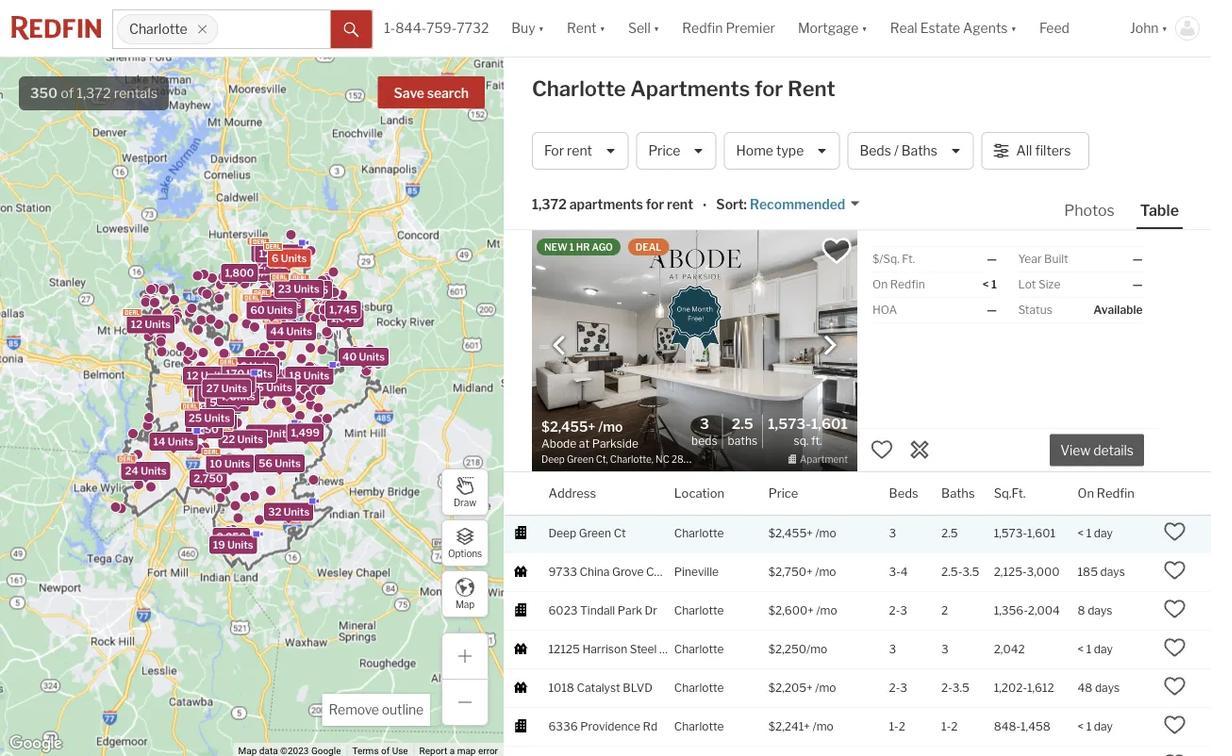 Task type: locate. For each thing, give the bounding box(es) containing it.
options button
[[442, 520, 489, 567]]

sq.ft. button
[[994, 473, 1026, 515]]

3 day from the top
[[1094, 720, 1113, 734]]

23 units
[[255, 247, 297, 259], [278, 283, 320, 296]]

1 horizontal spatial price button
[[769, 473, 799, 515]]

/mo right $2,241+
[[813, 720, 834, 734]]

0 horizontal spatial 1,601
[[811, 415, 848, 432]]

/mo right $2,600+ at right bottom
[[817, 604, 837, 618]]

1- right submit search "icon"
[[384, 20, 396, 36]]

0 horizontal spatial ft.
[[811, 434, 822, 448]]

submit search image
[[344, 22, 359, 37]]

rd
[[687, 566, 701, 579], [643, 720, 658, 734]]

0 horizontal spatial 1-2
[[889, 720, 906, 734]]

5 ▾ from the left
[[1011, 20, 1017, 36]]

dr right steel
[[660, 643, 672, 657]]

/mo right $2,455+
[[816, 527, 837, 541]]

1 horizontal spatial rent
[[667, 197, 693, 213]]

beds inside button
[[860, 143, 892, 159]]

0 horizontal spatial 1-
[[384, 20, 396, 36]]

1 vertical spatial rd
[[643, 720, 658, 734]]

0 vertical spatial ft.
[[902, 252, 915, 266]]

home type
[[736, 143, 804, 159]]

charlotte down rent ▾ button
[[532, 76, 626, 101]]

steel
[[630, 643, 657, 657]]

favorite this home image
[[871, 439, 893, 461], [1164, 598, 1186, 621], [1164, 714, 1186, 737]]

17
[[204, 388, 215, 401]]

3.5 left 1,202-
[[953, 682, 970, 695]]

0 horizontal spatial 14 units
[[153, 436, 194, 448]]

baths left sq.ft. at the right
[[942, 486, 975, 501]]

1 for $2,455+ /mo
[[1087, 527, 1092, 541]]

dr
[[645, 604, 657, 618], [660, 643, 672, 657]]

1 horizontal spatial 2,750
[[254, 266, 284, 278]]

▾ for buy ▾
[[538, 20, 544, 36]]

1,601 down next button icon on the right top of page
[[811, 415, 848, 432]]

all filters
[[1017, 143, 1071, 159]]

day up 185 days
[[1094, 527, 1113, 541]]

17 units
[[204, 388, 243, 401]]

0 horizontal spatial redfin
[[682, 20, 723, 36]]

0 vertical spatial 1,573-
[[768, 415, 811, 432]]

< 1 day for 1,458
[[1078, 720, 1113, 734]]

1,573- inside 1,573-1,601 sq. ft.
[[768, 415, 811, 432]]

1,372 right of
[[77, 85, 111, 101]]

< 1 day down 8 days
[[1078, 643, 1113, 657]]

1 vertical spatial dr
[[660, 643, 672, 657]]

1 horizontal spatial on redfin
[[1078, 486, 1135, 501]]

▾ for sell ▾
[[654, 20, 660, 36]]

dr right park
[[645, 604, 657, 618]]

0 horizontal spatial 1,573-
[[768, 415, 811, 432]]

on redfin down details
[[1078, 486, 1135, 501]]

— for built
[[1133, 252, 1143, 266]]

1 vertical spatial < 1 day
[[1078, 643, 1113, 657]]

2 vertical spatial redfin
[[1097, 486, 1135, 501]]

1 vertical spatial 40 units
[[219, 384, 261, 397]]

days for 185 days
[[1101, 566, 1125, 579]]

185
[[1078, 566, 1098, 579]]

days for 48 days
[[1095, 682, 1120, 695]]

1 horizontal spatial for
[[755, 76, 783, 101]]

0 vertical spatial 14
[[232, 369, 244, 381]]

favorite this home image for 848-1,458
[[1164, 714, 1186, 737]]

3 left 2.5 baths
[[700, 415, 709, 432]]

▾ for john ▾
[[1162, 20, 1168, 36]]

3
[[700, 415, 709, 432], [889, 527, 897, 541], [900, 604, 908, 618], [889, 643, 897, 657], [942, 643, 949, 657], [900, 682, 908, 695]]

2.5
[[732, 415, 754, 432], [942, 527, 958, 541]]

1 vertical spatial 14
[[153, 436, 166, 448]]

redfin left "premier" at the right of the page
[[682, 20, 723, 36]]

ft.
[[902, 252, 915, 266], [811, 434, 822, 448]]

0 vertical spatial 1,372
[[77, 85, 111, 101]]

— down < 1
[[987, 303, 997, 317]]

photo of deep green ct, charlotte, nc 28269 image
[[532, 230, 858, 472]]

1 vertical spatial favorite this home image
[[1164, 598, 1186, 621]]

1 vertical spatial 1,372
[[532, 197, 567, 213]]

feed
[[1040, 20, 1070, 36]]

— down 'table' button
[[1133, 252, 1143, 266]]

0 horizontal spatial price button
[[636, 132, 717, 170]]

▾ right buy
[[538, 20, 544, 36]]

2 vertical spatial beds
[[889, 486, 919, 501]]

year built
[[1018, 252, 1069, 266]]

/mo down $2,600+ /mo
[[807, 643, 828, 657]]

baths right /
[[902, 143, 938, 159]]

type
[[776, 143, 804, 159]]

3 down 3-4
[[900, 604, 908, 618]]

/mo right $2,750+
[[815, 566, 836, 579]]

location
[[674, 486, 725, 501]]

0 vertical spatial day
[[1094, 527, 1113, 541]]

2 ▾ from the left
[[600, 20, 606, 36]]

rent
[[567, 143, 592, 159], [667, 197, 693, 213]]

rent ▾
[[567, 20, 606, 36]]

days right the 185
[[1101, 566, 1125, 579]]

1,573- for 1,573-1,601 sq. ft.
[[768, 415, 811, 432]]

save search button
[[378, 76, 485, 109]]

1,612
[[1027, 682, 1055, 695]]

0 vertical spatial rent
[[567, 143, 592, 159]]

rd right church
[[687, 566, 701, 579]]

1,356-2,004
[[994, 604, 1060, 618]]

< for 2,042
[[1078, 643, 1084, 657]]

1,601 for 1,573-1,601 sq. ft.
[[811, 415, 848, 432]]

< 1
[[983, 278, 997, 292]]

3 < 1 day from the top
[[1078, 720, 1113, 734]]

ft. inside 1,573-1,601 sq. ft.
[[811, 434, 822, 448]]

for inside the 1,372 apartments for rent •
[[646, 197, 664, 213]]

0 vertical spatial 2.5
[[732, 415, 754, 432]]

price button up •
[[636, 132, 717, 170]]

2 vertical spatial < 1 day
[[1078, 720, 1113, 734]]

14 up 27 units
[[232, 369, 244, 381]]

rd right providence
[[643, 720, 658, 734]]

charlotte right providence
[[674, 720, 724, 734]]

< down 48
[[1078, 720, 1084, 734]]

2 < 1 day from the top
[[1078, 643, 1113, 657]]

16 units down 2,580
[[193, 416, 233, 429]]

charlotte left remove charlotte icon
[[129, 21, 187, 37]]

23
[[255, 247, 269, 259], [278, 283, 291, 296]]

1 vertical spatial ft.
[[811, 434, 822, 448]]

0 vertical spatial 40
[[343, 351, 357, 363]]

price
[[649, 143, 681, 159], [769, 486, 799, 501]]

sell ▾ button
[[617, 0, 671, 57]]

2-3 down 3-4
[[889, 604, 908, 618]]

rent
[[567, 20, 597, 36], [788, 76, 836, 101]]

catalyst
[[577, 682, 621, 695]]

2 vertical spatial baths
[[942, 486, 975, 501]]

price down charlotte apartments for rent
[[649, 143, 681, 159]]

1 horizontal spatial 1-2
[[942, 720, 958, 734]]

0 vertical spatial days
[[1101, 566, 1125, 579]]

0 vertical spatial rent
[[567, 20, 597, 36]]

dr for steel
[[660, 643, 672, 657]]

None search field
[[218, 10, 331, 48]]

redfin
[[682, 20, 723, 36], [890, 278, 925, 292], [1097, 486, 1135, 501]]

1,573- up the 2,125-
[[994, 527, 1028, 541]]

▾ right mortgage
[[862, 20, 868, 36]]

2- left 2-3.5 on the right bottom
[[889, 682, 900, 695]]

price up $2,455+
[[769, 486, 799, 501]]

rent inside button
[[567, 143, 592, 159]]

1,202-1,612
[[994, 682, 1055, 695]]

2.5 up the 2.5-
[[942, 527, 958, 541]]

0 vertical spatial redfin
[[682, 20, 723, 36]]

8 days
[[1078, 604, 1113, 618]]

1 horizontal spatial 16
[[213, 377, 226, 389]]

2 horizontal spatial 1-
[[942, 720, 951, 734]]

44
[[270, 325, 284, 338]]

— for ft.
[[987, 252, 997, 266]]

0 horizontal spatial 1,372
[[77, 85, 111, 101]]

2- down 3-
[[889, 604, 900, 618]]

1,601 inside 1,573-1,601 sq. ft.
[[811, 415, 848, 432]]

0 horizontal spatial 40
[[219, 384, 233, 397]]

charlotte right steel
[[674, 643, 724, 657]]

1 horizontal spatial ft.
[[902, 252, 915, 266]]

1,573- for 1,573-1,601
[[994, 527, 1028, 541]]

1 horizontal spatial redfin
[[890, 278, 925, 292]]

18 units
[[289, 370, 330, 382]]

2- left 1,202-
[[942, 682, 953, 695]]

feed button
[[1028, 0, 1119, 57]]

2.5 inside 2.5 baths
[[732, 415, 754, 432]]

1 vertical spatial 2.5
[[942, 527, 958, 541]]

▾ left sell
[[600, 20, 606, 36]]

0 horizontal spatial 2.5
[[732, 415, 754, 432]]

1- down 2-3.5 on the right bottom
[[942, 720, 951, 734]]

1 day from the top
[[1094, 527, 1113, 541]]

draw
[[454, 497, 476, 509]]

< 1 day up 185 days
[[1078, 527, 1113, 541]]

rent down mortgage
[[788, 76, 836, 101]]

ft. right 'sq.'
[[811, 434, 822, 448]]

▾ right agents
[[1011, 20, 1017, 36]]

/mo for $2,455+ /mo
[[816, 527, 837, 541]]

< up the 185
[[1078, 527, 1084, 541]]

2 inside "map" region
[[217, 381, 223, 393]]

1 up 48
[[1087, 643, 1092, 657]]

12125 harrison steel dr charlotte
[[549, 643, 724, 657]]

▾
[[538, 20, 544, 36], [600, 20, 606, 36], [654, 20, 660, 36], [862, 20, 868, 36], [1011, 20, 1017, 36], [1162, 20, 1168, 36]]

redfin down $/sq. ft.
[[890, 278, 925, 292]]

0 vertical spatial on
[[873, 278, 888, 292]]

1,649
[[331, 312, 360, 324]]

2,750 down 6
[[254, 266, 284, 278]]

table
[[1140, 201, 1179, 219]]

1 horizontal spatial 40
[[343, 351, 357, 363]]

days right 48
[[1095, 682, 1120, 695]]

1,372
[[77, 85, 111, 101], [532, 197, 567, 213]]

1 horizontal spatial 1,372
[[532, 197, 567, 213]]

1 vertical spatial 23
[[278, 283, 291, 296]]

for up deal
[[646, 197, 664, 213]]

0 vertical spatial price
[[649, 143, 681, 159]]

3,000
[[1027, 566, 1060, 579]]

1 for $2,241+ /mo
[[1087, 720, 1092, 734]]

for for apartments
[[646, 197, 664, 213]]

price inside price button
[[649, 143, 681, 159]]

2.5 for 2.5
[[942, 527, 958, 541]]

favorite this home image for 3,000
[[1164, 559, 1186, 582]]

previous button image
[[550, 336, 569, 355]]

day up the 48 days
[[1094, 643, 1113, 657]]

beds down x-out this home icon
[[889, 486, 919, 501]]

map
[[456, 599, 475, 611]]

day for 1,458
[[1094, 720, 1113, 734]]

< down 8
[[1078, 643, 1084, 657]]

2 vertical spatial days
[[1095, 682, 1120, 695]]

redfin down details
[[1097, 486, 1135, 501]]

4 ▾ from the left
[[862, 20, 868, 36]]

2,205
[[299, 284, 328, 296]]

2-3 left 2-3.5 on the right bottom
[[889, 682, 908, 695]]

0 vertical spatial 22 units
[[210, 378, 252, 390]]

0 vertical spatial 2-3
[[889, 604, 908, 618]]

3.5
[[963, 566, 980, 579], [953, 682, 970, 695]]

0 vertical spatial dr
[[645, 604, 657, 618]]

1 vertical spatial on
[[1078, 486, 1095, 501]]

price button up $2,455+
[[769, 473, 799, 515]]

0 horizontal spatial baths
[[728, 434, 758, 448]]

1 vertical spatial 23 units
[[278, 283, 320, 296]]

▾ for rent ▾
[[600, 20, 606, 36]]

2.5-3.5
[[942, 566, 980, 579]]

— up available
[[1133, 278, 1143, 292]]

2.5 right the 3 beds on the right of the page
[[732, 415, 754, 432]]

outline
[[382, 702, 424, 718]]

pineville
[[674, 566, 719, 579]]

0 horizontal spatial 16
[[193, 416, 205, 429]]

6 ▾ from the left
[[1162, 20, 1168, 36]]

1 vertical spatial 16
[[193, 416, 205, 429]]

16 units up 7 units
[[213, 377, 254, 389]]

1 vertical spatial baths
[[728, 434, 758, 448]]

1 horizontal spatial 1,601
[[1028, 527, 1056, 541]]

beds left /
[[860, 143, 892, 159]]

1,356-
[[994, 604, 1028, 618]]

1 vertical spatial on redfin
[[1078, 486, 1135, 501]]

favorite button checkbox
[[821, 235, 853, 267]]

rent ▾ button
[[567, 0, 606, 57]]

remove outline
[[329, 702, 424, 718]]

dr for park
[[645, 604, 657, 618]]

on up hoa
[[873, 278, 888, 292]]

2 2-3 from the top
[[889, 682, 908, 695]]

2 vertical spatial favorite this home image
[[1164, 714, 1186, 737]]

rent right for
[[567, 143, 592, 159]]

14 units up 35
[[232, 369, 273, 381]]

/mo for $2,250 /mo
[[807, 643, 828, 657]]

2 favorite this home image from the top
[[1164, 559, 1186, 582]]

baths right the 3 beds on the right of the page
[[728, 434, 758, 448]]

1 favorite this home image from the top
[[1164, 521, 1186, 543]]

beds for beds / baths
[[860, 143, 892, 159]]

2,750 down 10
[[194, 473, 223, 485]]

22 units
[[210, 378, 252, 390], [222, 434, 263, 446]]

for for apartments
[[755, 76, 783, 101]]

1 vertical spatial rent
[[788, 76, 836, 101]]

0 horizontal spatial 2,750
[[194, 473, 223, 485]]

table button
[[1137, 200, 1183, 229]]

0 horizontal spatial 14
[[153, 436, 166, 448]]

0 vertical spatial for
[[755, 76, 783, 101]]

1 down 48
[[1087, 720, 1092, 734]]

1 horizontal spatial 4
[[901, 566, 908, 579]]

— for size
[[1133, 278, 1143, 292]]

/mo right $2,205+
[[815, 682, 836, 695]]

2-3 for 2
[[889, 604, 908, 618]]

1 horizontal spatial 2.5
[[942, 527, 958, 541]]

on inside button
[[1078, 486, 1095, 501]]

1,499
[[291, 427, 320, 439]]

350
[[30, 85, 58, 101]]

3-4
[[889, 566, 908, 579]]

▾ right sell
[[654, 20, 660, 36]]

2,125-3,000
[[994, 566, 1060, 579]]

0 horizontal spatial price
[[649, 143, 681, 159]]

rent inside the 1,372 apartments for rent •
[[667, 197, 693, 213]]

favorite this home image
[[1164, 521, 1186, 543], [1164, 559, 1186, 582], [1164, 637, 1186, 659], [1164, 675, 1186, 698], [1164, 753, 1186, 757]]

0 vertical spatial 23
[[255, 247, 269, 259]]

/mo for $2,205+ /mo
[[815, 682, 836, 695]]

built
[[1044, 252, 1069, 266]]

/
[[894, 143, 899, 159]]

35
[[250, 381, 264, 394]]

location button
[[674, 473, 725, 515]]

3 ▾ from the left
[[654, 20, 660, 36]]

14
[[232, 369, 244, 381], [153, 436, 166, 448]]

rent left •
[[667, 197, 693, 213]]

0 horizontal spatial 40 units
[[219, 384, 261, 397]]

23 up 37 units
[[278, 283, 291, 296]]

heading
[[542, 418, 695, 467]]

address button
[[549, 473, 596, 515]]

rent right buy ▾
[[567, 20, 597, 36]]

1,601 up 3,000
[[1028, 527, 1056, 541]]

2-
[[889, 604, 900, 618], [889, 682, 900, 695], [942, 682, 953, 695]]

1 vertical spatial 4
[[901, 566, 908, 579]]

1 horizontal spatial dr
[[660, 643, 672, 657]]

37
[[260, 299, 273, 311]]

$2,750+ /mo
[[769, 566, 836, 579]]

0 horizontal spatial rent
[[567, 20, 597, 36]]

1 < 1 day from the top
[[1078, 527, 1113, 541]]

address
[[549, 486, 596, 501]]

0 horizontal spatial for
[[646, 197, 664, 213]]

37 units
[[260, 299, 301, 311]]

1 horizontal spatial on
[[1078, 486, 1095, 501]]

32
[[268, 506, 281, 519]]

remove charlotte image
[[197, 24, 208, 35]]

23 left 6
[[255, 247, 269, 259]]

1 vertical spatial 40
[[219, 384, 233, 397]]

1-
[[384, 20, 396, 36], [889, 720, 899, 734], [942, 720, 951, 734]]

0 vertical spatial 3.5
[[963, 566, 980, 579]]

1 1-2 from the left
[[889, 720, 906, 734]]

1 vertical spatial price button
[[769, 473, 799, 515]]

12 units
[[259, 248, 299, 260], [131, 318, 171, 331], [187, 370, 227, 382], [202, 387, 242, 400]]

beds
[[860, 143, 892, 159], [692, 434, 718, 448], [889, 486, 919, 501]]

ft. right "$/sq."
[[902, 252, 915, 266]]

units
[[271, 247, 297, 259], [273, 248, 299, 260], [281, 253, 307, 265], [294, 283, 320, 296], [275, 299, 301, 311], [267, 304, 293, 316], [145, 318, 171, 331], [286, 325, 312, 338], [359, 351, 385, 363], [249, 360, 275, 373], [247, 368, 273, 380], [247, 369, 273, 381], [201, 370, 227, 382], [304, 370, 330, 382], [228, 377, 254, 389], [225, 378, 252, 390], [225, 381, 251, 393], [266, 381, 292, 394], [221, 383, 247, 395], [217, 384, 243, 396], [235, 384, 261, 397], [216, 387, 242, 400], [220, 388, 246, 400], [217, 388, 243, 401], [229, 391, 256, 403], [217, 394, 243, 406], [219, 397, 245, 409], [212, 399, 238, 411], [204, 413, 230, 425], [207, 416, 233, 429], [266, 428, 292, 440], [237, 434, 263, 446], [168, 436, 194, 448], [275, 457, 301, 470], [224, 458, 250, 470], [141, 465, 167, 477], [284, 506, 310, 519], [227, 539, 253, 552]]

1 left the hr
[[570, 242, 574, 253]]

1,372 up "new"
[[532, 197, 567, 213]]

0 vertical spatial rd
[[687, 566, 701, 579]]

— up < 1
[[987, 252, 997, 266]]

1 ▾ from the left
[[538, 20, 544, 36]]

25
[[189, 413, 202, 425]]

days right 8
[[1088, 604, 1113, 618]]

0 vertical spatial on redfin
[[873, 278, 925, 292]]

year
[[1018, 252, 1042, 266]]

beds left 2.5 baths
[[692, 434, 718, 448]]

4 favorite this home image from the top
[[1164, 675, 1186, 698]]

1 vertical spatial days
[[1088, 604, 1113, 618]]

1 2-3 from the top
[[889, 604, 908, 618]]

on redfin down $/sq. ft.
[[873, 278, 925, 292]]

60
[[250, 304, 265, 316]]

for rent button
[[532, 132, 629, 170]]

1 horizontal spatial 1,573-
[[994, 527, 1028, 541]]

1,573- up 'sq.'
[[768, 415, 811, 432]]

0 horizontal spatial on
[[873, 278, 888, 292]]

▾ right john
[[1162, 20, 1168, 36]]

40 units
[[343, 351, 385, 363], [219, 384, 261, 397]]

providence
[[580, 720, 641, 734]]

14 units down 25
[[153, 436, 194, 448]]

day down the 48 days
[[1094, 720, 1113, 734]]

1,573-1,601
[[994, 527, 1056, 541]]

< 1 day down the 48 days
[[1078, 720, 1113, 734]]

for up home type
[[755, 76, 783, 101]]

3.5 left the 2,125-
[[963, 566, 980, 579]]

john ▾
[[1130, 20, 1168, 36]]

1 vertical spatial for
[[646, 197, 664, 213]]

beds / baths button
[[848, 132, 974, 170]]

0 vertical spatial 40 units
[[343, 351, 385, 363]]



Task type: describe. For each thing, give the bounding box(es) containing it.
sell ▾ button
[[628, 0, 660, 57]]

1 for $2,250 /mo
[[1087, 643, 1092, 657]]

1,573-1,601 sq. ft.
[[768, 415, 848, 448]]

0 horizontal spatial 23
[[255, 247, 269, 259]]

mortgage ▾ button
[[798, 0, 868, 57]]

hoa
[[873, 303, 897, 317]]

1 horizontal spatial rd
[[687, 566, 701, 579]]

< for 1,573-1,601
[[1078, 527, 1084, 541]]

details
[[1094, 443, 1134, 459]]

1 vertical spatial redfin
[[890, 278, 925, 292]]

ct
[[614, 527, 626, 541]]

draw button
[[442, 469, 489, 516]]

buy ▾ button
[[500, 0, 556, 57]]

3.5 for 2-
[[953, 682, 970, 695]]

favorite this home image for 1,612
[[1164, 675, 1186, 698]]

2 1-2 from the left
[[942, 720, 958, 734]]

60 units
[[250, 304, 293, 316]]

848-
[[994, 720, 1021, 734]]

34
[[196, 399, 210, 411]]

1,745
[[329, 304, 357, 316]]

days for 8 days
[[1088, 604, 1113, 618]]

1 vertical spatial beds
[[692, 434, 718, 448]]

1 vertical spatial 22 units
[[222, 434, 263, 446]]

rent ▾ button
[[556, 0, 617, 57]]

buy
[[512, 20, 536, 36]]

2.5 baths
[[728, 415, 758, 448]]

1 vertical spatial 2,750
[[194, 473, 223, 485]]

0 vertical spatial 2,750
[[254, 266, 284, 278]]

status
[[1018, 303, 1053, 317]]

3 inside the 3 beds
[[700, 415, 709, 432]]

of
[[61, 85, 74, 101]]

1,800
[[225, 267, 254, 279]]

/mo for $2,241+ /mo
[[813, 720, 834, 734]]

rent inside dropdown button
[[567, 20, 597, 36]]

day for 1,601
[[1094, 527, 1113, 541]]

2 day from the top
[[1094, 643, 1113, 657]]

0 vertical spatial 22
[[210, 378, 223, 390]]

/mo for $2,750+ /mo
[[815, 566, 836, 579]]

844-
[[396, 20, 427, 36]]

on redfin button
[[1078, 473, 1135, 515]]

options
[[448, 548, 482, 560]]

6
[[272, 253, 279, 265]]

agents
[[963, 20, 1008, 36]]

6336
[[549, 720, 578, 734]]

170 units
[[226, 368, 273, 380]]

0 vertical spatial 23 units
[[255, 247, 297, 259]]

3 down 3-
[[889, 643, 897, 657]]

2 horizontal spatial baths
[[942, 486, 975, 501]]

1 horizontal spatial rent
[[788, 76, 836, 101]]

4 inside "map" region
[[207, 384, 214, 396]]

1018 catalyst blvd
[[549, 682, 653, 695]]

park
[[618, 604, 643, 618]]

size
[[1039, 278, 1061, 292]]

1,202-
[[994, 682, 1027, 695]]

favorite this home image for 1,356-2,004
[[1164, 598, 1186, 621]]

charlotte right blvd at the bottom right
[[674, 682, 724, 695]]

1,458
[[1021, 720, 1051, 734]]

2- for 2-3.5
[[889, 682, 900, 695]]

0 vertical spatial 16
[[213, 377, 226, 389]]

harrison
[[583, 643, 628, 657]]

3.5 for 2.5-
[[963, 566, 980, 579]]

1018
[[549, 682, 574, 695]]

2.5-
[[942, 566, 963, 579]]

1 vertical spatial 16 units
[[193, 416, 233, 429]]

real
[[890, 20, 918, 36]]

favorite this home image for 1,601
[[1164, 521, 1186, 543]]

$2,205+ /mo
[[769, 682, 836, 695]]

5 favorite this home image from the top
[[1164, 753, 1186, 757]]

real estate agents ▾ link
[[890, 0, 1017, 57]]

35 units
[[250, 381, 292, 394]]

2,125-
[[994, 566, 1027, 579]]

favorite button image
[[821, 235, 853, 267]]

0 horizontal spatial on redfin
[[873, 278, 925, 292]]

$2,750+
[[769, 566, 813, 579]]

next button image
[[821, 336, 840, 355]]

sell ▾
[[628, 20, 660, 36]]

/mo for $2,600+ /mo
[[817, 604, 837, 618]]

beds for the 'beds' button
[[889, 486, 919, 501]]

1 horizontal spatial 14 units
[[232, 369, 273, 381]]

1 vertical spatial 22
[[222, 434, 235, 446]]

$2,241+ /mo
[[769, 720, 834, 734]]

< left lot
[[983, 278, 989, 292]]

2.5 for 2.5 baths
[[732, 415, 754, 432]]

3 left 2-3.5 on the right bottom
[[900, 682, 908, 695]]

2 horizontal spatial redfin
[[1097, 486, 1135, 501]]

1 horizontal spatial 1-
[[889, 720, 899, 734]]

recommended
[[750, 197, 846, 213]]

3 up 2-3.5 on the right bottom
[[942, 643, 949, 657]]

view details link
[[1050, 432, 1144, 466]]

7732
[[457, 20, 489, 36]]

charlotte down the pineville
[[674, 604, 724, 618]]

mortgage ▾ button
[[787, 0, 879, 57]]

rentals
[[114, 85, 158, 101]]

beds / baths
[[860, 143, 938, 159]]

24 units
[[125, 465, 167, 477]]

deep
[[549, 527, 577, 541]]

mortgage ▾
[[798, 20, 868, 36]]

0 horizontal spatial rd
[[643, 720, 658, 734]]

56
[[259, 457, 273, 470]]

$2,250 /mo
[[769, 643, 828, 657]]

0 vertical spatial 16 units
[[213, 377, 254, 389]]

6023 tindall park dr
[[549, 604, 657, 618]]

view
[[1061, 443, 1091, 459]]

2 units
[[217, 381, 251, 393]]

2- for 2
[[889, 604, 900, 618]]

48
[[1078, 682, 1093, 695]]

john
[[1130, 20, 1159, 36]]

charlotte up the pineville
[[674, 527, 724, 541]]

$2,455+ /mo
[[769, 527, 837, 541]]

2-3 for 2-3.5
[[889, 682, 908, 695]]

1 horizontal spatial 14
[[232, 369, 244, 381]]

0 vertical spatial favorite this home image
[[871, 439, 893, 461]]

lot size
[[1018, 278, 1061, 292]]

1 horizontal spatial 23
[[278, 283, 291, 296]]

5
[[210, 397, 217, 409]]

1-844-759-7732 link
[[384, 20, 489, 36]]

1,372 inside the 1,372 apartments for rent •
[[532, 197, 567, 213]]

1 horizontal spatial price
[[769, 486, 799, 501]]

tindall
[[580, 604, 615, 618]]

ago
[[592, 242, 613, 253]]

2,042
[[994, 643, 1025, 657]]

12125
[[549, 643, 580, 657]]

all filters button
[[982, 132, 1090, 170]]

25 units
[[189, 413, 230, 425]]

sort :
[[716, 197, 747, 213]]

56 units
[[259, 457, 301, 470]]

< for 848-1,458
[[1078, 720, 1084, 734]]

remove outline button
[[322, 694, 430, 726]]

6336 providence rd
[[549, 720, 658, 734]]

3 favorite this home image from the top
[[1164, 637, 1186, 659]]

apartments
[[570, 197, 643, 213]]

baths inside button
[[902, 143, 938, 159]]

map button
[[442, 571, 489, 618]]

10
[[210, 458, 222, 470]]

1 left lot
[[992, 278, 997, 292]]

273
[[198, 388, 218, 400]]

$2,250
[[769, 643, 807, 657]]

church
[[646, 566, 684, 579]]

32 units
[[268, 506, 310, 519]]

$/sq. ft.
[[873, 252, 915, 266]]

3 up 3-
[[889, 527, 897, 541]]

27
[[206, 383, 219, 395]]

< 1 day for 1,601
[[1078, 527, 1113, 541]]

1,601 for 1,573-1,601
[[1028, 527, 1056, 541]]

44 units
[[270, 325, 312, 338]]

1 horizontal spatial 40 units
[[343, 351, 385, 363]]

map region
[[0, 0, 710, 757]]

google image
[[5, 732, 67, 757]]

▾ for mortgage ▾
[[862, 20, 868, 36]]

x-out this home image
[[909, 439, 931, 461]]

new 1 hr ago
[[544, 242, 613, 253]]



Task type: vqa. For each thing, say whether or not it's contained in the screenshot.


